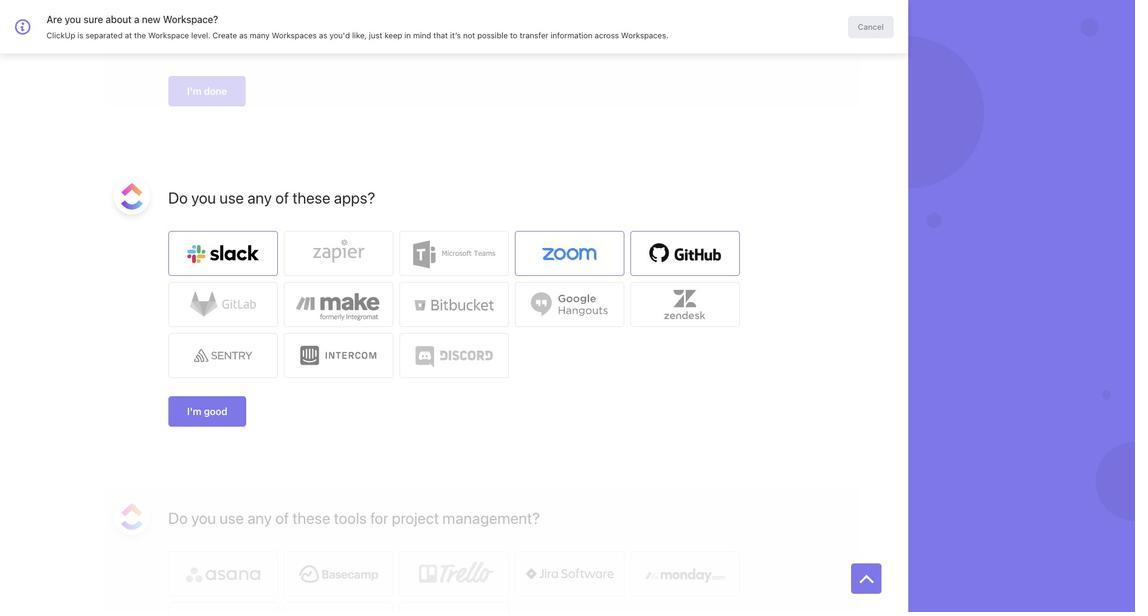 Task type: locate. For each thing, give the bounding box(es) containing it.
clickup logo image
[[121, 183, 143, 210], [121, 504, 143, 531]]

Enter email addresses (or paste multiple) text field
[[168, 0, 852, 30]]

2 vertical spatial you
[[191, 509, 216, 527]]

0 vertical spatial do
[[168, 189, 188, 207]]

2 these from the top
[[293, 509, 331, 527]]

you
[[65, 14, 81, 25], [191, 189, 216, 207], [191, 509, 216, 527]]

1 do from the top
[[168, 189, 188, 207]]

2 clickup logo image from the top
[[121, 504, 143, 531]]

1 any from the top
[[248, 189, 272, 207]]

these
[[293, 189, 331, 207], [293, 509, 331, 527]]

tools
[[334, 509, 367, 527]]

are
[[47, 14, 62, 25]]

like,
[[352, 30, 367, 40]]

as
[[239, 30, 248, 40], [319, 30, 328, 40]]

apps?
[[334, 189, 376, 207]]

in
[[405, 30, 411, 40]]

1 vertical spatial these
[[293, 509, 331, 527]]

1 vertical spatial clickup logo image
[[121, 504, 143, 531]]

project
[[392, 509, 439, 527]]

do you use any of these apps?
[[168, 189, 376, 207]]

i'm left done
[[187, 86, 202, 97]]

0 vertical spatial i'm
[[187, 86, 202, 97]]

these left 'tools' in the bottom of the page
[[293, 509, 331, 527]]

i'm inside button
[[187, 86, 202, 97]]

use
[[220, 189, 244, 207], [220, 509, 244, 527]]

cancel
[[866, 11, 895, 22], [858, 22, 884, 31]]

as left you'd
[[319, 30, 328, 40]]

clickup
[[47, 30, 75, 40]]

0 vertical spatial use
[[220, 189, 244, 207]]

across
[[595, 30, 619, 40]]

mind
[[413, 30, 432, 40]]

use for do you use any of these tools for project management?
[[220, 509, 244, 527]]

the
[[134, 30, 146, 40]]

1 vertical spatial you
[[191, 189, 216, 207]]

many
[[250, 30, 270, 40]]

1 vertical spatial do
[[168, 509, 188, 527]]

a
[[134, 14, 139, 25]]

of
[[276, 189, 289, 207], [276, 509, 289, 527]]

separated
[[86, 30, 123, 40]]

possible
[[478, 30, 508, 40]]

any for tools
[[248, 509, 272, 527]]

create
[[213, 30, 237, 40]]

2 use from the top
[[220, 509, 244, 527]]

1 horizontal spatial as
[[319, 30, 328, 40]]

2 do from the top
[[168, 509, 188, 527]]

1 vertical spatial any
[[248, 509, 272, 527]]

these for apps?
[[293, 189, 331, 207]]

1 vertical spatial of
[[276, 509, 289, 527]]

level.
[[191, 30, 211, 40]]

workspace
[[148, 30, 189, 40]]

any for apps?
[[248, 189, 272, 207]]

0 vertical spatial of
[[276, 189, 289, 207]]

do
[[168, 189, 188, 207], [168, 509, 188, 527]]

1 of from the top
[[276, 189, 289, 207]]

2 i'm from the top
[[187, 406, 202, 417]]

1 clickup logo image from the top
[[121, 183, 143, 210]]

1 vertical spatial use
[[220, 509, 244, 527]]

sure
[[84, 14, 103, 25]]

these left apps?
[[293, 189, 331, 207]]

i'm inside button
[[187, 406, 202, 417]]

1 use from the top
[[220, 189, 244, 207]]

2 any from the top
[[248, 509, 272, 527]]

workspaces
[[272, 30, 317, 40]]

1 these from the top
[[293, 189, 331, 207]]

1 as from the left
[[239, 30, 248, 40]]

i'm
[[187, 86, 202, 97], [187, 406, 202, 417]]

0 vertical spatial these
[[293, 189, 331, 207]]

you inside 'are you sure about a new workspace? clickup is separated at the workspace level. create as many workspaces as you'd like, just keep in mind that it's not possible to transfer information across workspaces.'
[[65, 14, 81, 25]]

0 horizontal spatial as
[[239, 30, 248, 40]]

of for apps?
[[276, 189, 289, 207]]

1 i'm from the top
[[187, 86, 202, 97]]

as left many
[[239, 30, 248, 40]]

clickup logo image for do you use any of these apps?
[[121, 183, 143, 210]]

use for do you use any of these apps?
[[220, 189, 244, 207]]

0 vertical spatial any
[[248, 189, 272, 207]]

i'm left good
[[187, 406, 202, 417]]

any
[[248, 189, 272, 207], [248, 509, 272, 527]]

i'm for i'm done
[[187, 86, 202, 97]]

1 vertical spatial i'm
[[187, 406, 202, 417]]

management?
[[443, 509, 540, 527]]

you for do you use any of these tools for project management?
[[191, 509, 216, 527]]

0 vertical spatial clickup logo image
[[121, 183, 143, 210]]

2 of from the top
[[276, 509, 289, 527]]

0 vertical spatial you
[[65, 14, 81, 25]]

you for are you sure about a new workspace? clickup is separated at the workspace level. create as many workspaces as you'd like, just keep in mind that it's not possible to transfer information across workspaces.
[[65, 14, 81, 25]]

for
[[371, 509, 389, 527]]



Task type: vqa. For each thing, say whether or not it's contained in the screenshot.
'ClickUp'
yes



Task type: describe. For each thing, give the bounding box(es) containing it.
workspaces.
[[622, 30, 669, 40]]

2 as from the left
[[319, 30, 328, 40]]

you'd
[[330, 30, 350, 40]]

i'm good
[[187, 406, 228, 417]]

new
[[142, 14, 161, 25]]

i'm done button
[[168, 76, 246, 106]]

is
[[77, 30, 83, 40]]

about
[[106, 14, 132, 25]]

that
[[434, 30, 448, 40]]

these for tools
[[293, 509, 331, 527]]

you for do you use any of these apps?
[[191, 189, 216, 207]]

it's
[[450, 30, 461, 40]]

transfer
[[520, 30, 549, 40]]

i'm good button
[[168, 397, 246, 427]]

do for do you use any of these apps?
[[168, 189, 188, 207]]

just
[[369, 30, 383, 40]]

to
[[510, 30, 518, 40]]

clickup logo image for do you use any of these tools for project management?
[[121, 504, 143, 531]]

do for do you use any of these tools for project management?
[[168, 509, 188, 527]]

i'm for i'm good
[[187, 406, 202, 417]]

at
[[125, 30, 132, 40]]

information
[[551, 30, 593, 40]]

of for tools
[[276, 509, 289, 527]]

keep
[[385, 30, 403, 40]]

good
[[204, 406, 228, 417]]

are you sure about a new workspace? clickup is separated at the workspace level. create as many workspaces as you'd like, just keep in mind that it's not possible to transfer information across workspaces.
[[47, 14, 669, 40]]

not
[[463, 30, 475, 40]]

workspace?
[[163, 14, 218, 25]]

i'm done
[[187, 86, 227, 97]]

done
[[204, 86, 227, 97]]

do you use any of these tools for project management?
[[168, 509, 540, 527]]



